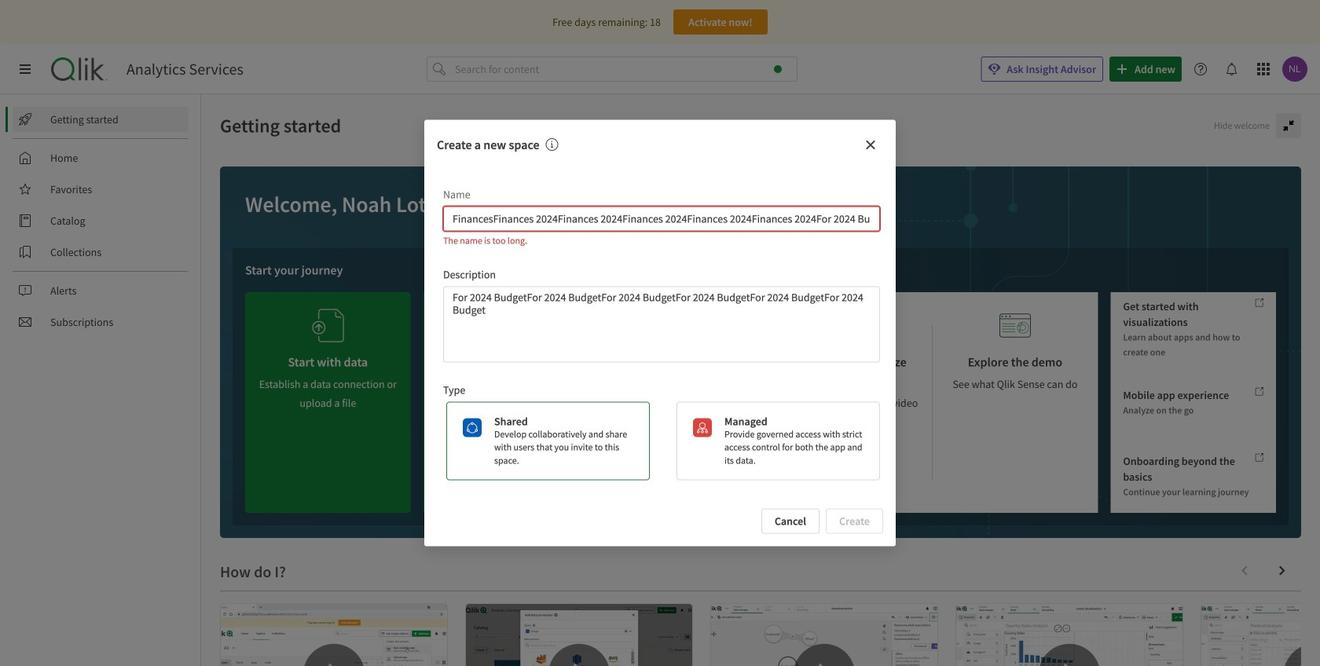 Task type: vqa. For each thing, say whether or not it's contained in the screenshot.
Favorites icon
no



Task type: locate. For each thing, give the bounding box(es) containing it.
option group
[[440, 402, 880, 481]]

navigation pane element
[[0, 101, 200, 341]]

hide welcome image
[[1283, 119, 1296, 132]]

close sidebar menu image
[[19, 63, 31, 75]]

home badge image
[[774, 65, 782, 73]]

None text field
[[443, 206, 880, 231], [443, 286, 880, 363], [443, 206, 880, 231], [443, 286, 880, 363]]

dialog
[[424, 120, 896, 547]]

main content
[[201, 94, 1321, 667]]

explore the demo image
[[1000, 305, 1031, 347]]



Task type: describe. For each thing, give the bounding box(es) containing it.
analytics services element
[[127, 60, 244, 79]]

invite users image
[[491, 299, 522, 340]]

close image
[[865, 139, 877, 151]]

analyze sample data image
[[669, 305, 700, 347]]



